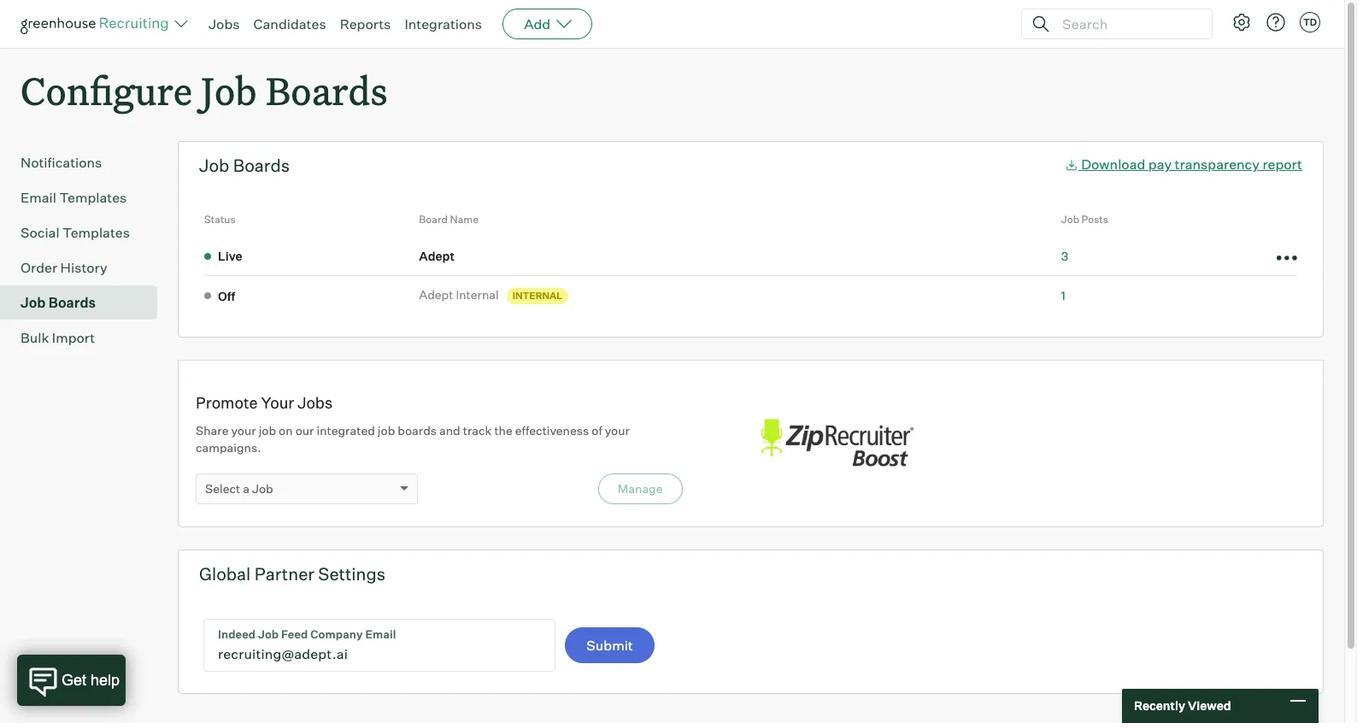 Task type: describe. For each thing, give the bounding box(es) containing it.
job right a
[[252, 482, 273, 496]]

recently
[[1135, 699, 1186, 713]]

templates for email templates
[[59, 189, 127, 206]]

td button
[[1297, 9, 1324, 36]]

email
[[21, 189, 56, 206]]

1 vertical spatial boards
[[233, 155, 290, 176]]

1
[[1062, 288, 1066, 302]]

order
[[21, 259, 57, 276]]

templates for social templates
[[62, 224, 130, 241]]

share your job on our integrated job boards and track the effectiveness of your campaigns.
[[196, 423, 630, 455]]

adept for adept
[[419, 248, 455, 263]]

Indeed Job Feed Company Email text field
[[204, 620, 555, 671]]

td button
[[1300, 12, 1321, 32]]

a
[[243, 482, 250, 496]]

submit button
[[565, 628, 655, 664]]

job posts
[[1062, 213, 1109, 226]]

greenhouse recruiting image
[[21, 14, 174, 34]]

reports
[[340, 15, 391, 32]]

import
[[52, 329, 95, 346]]

add
[[524, 15, 551, 32]]

3
[[1062, 248, 1069, 263]]

off
[[218, 289, 235, 303]]

jobs link
[[209, 15, 240, 32]]

adept for adept internal
[[419, 287, 453, 302]]

social templates
[[21, 224, 130, 241]]

on
[[279, 423, 293, 438]]

global partner settings
[[199, 564, 386, 585]]

order history
[[21, 259, 108, 276]]

bulk import
[[21, 329, 95, 346]]

bulk import link
[[21, 328, 150, 348]]

the
[[495, 423, 513, 438]]

email templates
[[21, 189, 127, 206]]

add button
[[503, 9, 593, 39]]

email templates link
[[21, 187, 150, 208]]

configure image
[[1232, 12, 1253, 32]]

1 horizontal spatial internal
[[513, 290, 563, 302]]

1 horizontal spatial job boards
[[199, 155, 290, 176]]

pay
[[1149, 156, 1172, 173]]

download
[[1082, 156, 1146, 173]]

1 horizontal spatial jobs
[[298, 393, 333, 412]]

boards
[[398, 423, 437, 438]]

posts
[[1082, 213, 1109, 226]]

select a job
[[205, 482, 273, 496]]

partner
[[255, 564, 315, 585]]

bulk
[[21, 329, 49, 346]]

board name
[[419, 213, 479, 226]]

candidates
[[254, 15, 326, 32]]

internal inside "adept internal" "link"
[[456, 287, 499, 302]]

submit
[[587, 637, 633, 654]]

2 vertical spatial boards
[[49, 294, 96, 311]]

campaigns.
[[196, 440, 261, 455]]

integrations
[[405, 15, 482, 32]]

live
[[218, 249, 243, 264]]

transparency
[[1175, 156, 1260, 173]]



Task type: locate. For each thing, give the bounding box(es) containing it.
1 job from the left
[[259, 423, 276, 438]]

0 vertical spatial boards
[[266, 65, 388, 115]]

adept inside the adept link
[[419, 248, 455, 263]]

job boards up bulk import
[[21, 294, 96, 311]]

1 vertical spatial job boards
[[21, 294, 96, 311]]

configure
[[21, 65, 192, 115]]

and
[[439, 423, 461, 438]]

zip recruiter image
[[751, 411, 922, 477]]

integrations link
[[405, 15, 482, 32]]

boards
[[266, 65, 388, 115], [233, 155, 290, 176], [49, 294, 96, 311]]

status
[[204, 213, 236, 226]]

templates
[[59, 189, 127, 206], [62, 224, 130, 241]]

settings
[[318, 564, 386, 585]]

job down jobs link on the top of page
[[201, 65, 257, 115]]

order history link
[[21, 258, 150, 278]]

notifications link
[[21, 152, 150, 173]]

job left boards
[[378, 423, 395, 438]]

share
[[196, 423, 229, 438]]

integrated
[[317, 423, 375, 438]]

name
[[450, 213, 479, 226]]

templates up order history link
[[62, 224, 130, 241]]

2 job from the left
[[378, 423, 395, 438]]

promote
[[196, 393, 258, 412]]

reports link
[[340, 15, 391, 32]]

your up campaigns.
[[231, 423, 256, 438]]

your
[[261, 393, 294, 412]]

internal
[[456, 287, 499, 302], [513, 290, 563, 302]]

td
[[1304, 16, 1318, 28]]

promote your jobs
[[196, 393, 333, 412]]

boards up "status"
[[233, 155, 290, 176]]

Search text field
[[1059, 12, 1197, 36]]

0 vertical spatial job boards
[[199, 155, 290, 176]]

0 horizontal spatial job boards
[[21, 294, 96, 311]]

internal right "adept internal" "link"
[[513, 290, 563, 302]]

download pay transparency report
[[1082, 156, 1303, 173]]

jobs
[[209, 15, 240, 32], [298, 393, 333, 412]]

of
[[592, 423, 603, 438]]

history
[[60, 259, 108, 276]]

job left on
[[259, 423, 276, 438]]

social templates link
[[21, 222, 150, 243]]

viewed
[[1188, 699, 1232, 713]]

1 link
[[1062, 288, 1066, 302]]

2 your from the left
[[605, 423, 630, 438]]

internal down the adept link
[[456, 287, 499, 302]]

2 adept from the top
[[419, 287, 453, 302]]

job up bulk on the left top of the page
[[21, 294, 46, 311]]

candidates link
[[254, 15, 326, 32]]

adept down board at the left of page
[[419, 248, 455, 263]]

0 horizontal spatial your
[[231, 423, 256, 438]]

1 vertical spatial jobs
[[298, 393, 333, 412]]

select
[[205, 482, 240, 496]]

boards down candidates link
[[266, 65, 388, 115]]

job up "status"
[[199, 155, 229, 176]]

0 horizontal spatial internal
[[456, 287, 499, 302]]

0 horizontal spatial jobs
[[209, 15, 240, 32]]

0 horizontal spatial job
[[259, 423, 276, 438]]

jobs up our
[[298, 393, 333, 412]]

1 vertical spatial templates
[[62, 224, 130, 241]]

1 horizontal spatial your
[[605, 423, 630, 438]]

0 vertical spatial adept
[[419, 248, 455, 263]]

job
[[259, 423, 276, 438], [378, 423, 395, 438]]

1 adept from the top
[[419, 248, 455, 263]]

1 your from the left
[[231, 423, 256, 438]]

report
[[1263, 156, 1303, 173]]

job boards
[[199, 155, 290, 176], [21, 294, 96, 311]]

job left posts
[[1062, 213, 1080, 226]]

global
[[199, 564, 251, 585]]

notifications
[[21, 154, 102, 171]]

configure job boards
[[21, 65, 388, 115]]

adept internal link
[[419, 286, 504, 303]]

adept down the adept link
[[419, 287, 453, 302]]

adept link
[[419, 248, 460, 264]]

job boards up "status"
[[199, 155, 290, 176]]

job boards link
[[21, 293, 150, 313]]

your right of
[[605, 423, 630, 438]]

0 vertical spatial jobs
[[209, 15, 240, 32]]

recently viewed
[[1135, 699, 1232, 713]]

adept inside "adept internal" "link"
[[419, 287, 453, 302]]

boards up import
[[49, 294, 96, 311]]

effectiveness
[[515, 423, 589, 438]]

our
[[296, 423, 314, 438]]

download pay transparency report link
[[1065, 156, 1303, 173]]

board
[[419, 213, 448, 226]]

1 horizontal spatial job
[[378, 423, 395, 438]]

templates up the social templates link
[[59, 189, 127, 206]]

1 vertical spatial adept
[[419, 287, 453, 302]]

social
[[21, 224, 60, 241]]

your
[[231, 423, 256, 438], [605, 423, 630, 438]]

adept
[[419, 248, 455, 263], [419, 287, 453, 302]]

track
[[463, 423, 492, 438]]

3 link
[[1062, 248, 1069, 263]]

job
[[201, 65, 257, 115], [199, 155, 229, 176], [1062, 213, 1080, 226], [21, 294, 46, 311], [252, 482, 273, 496]]

jobs left candidates
[[209, 15, 240, 32]]

0 vertical spatial templates
[[59, 189, 127, 206]]

adept internal
[[419, 287, 499, 302]]



Task type: vqa. For each thing, say whether or not it's contained in the screenshot.
1st Senior from the top
no



